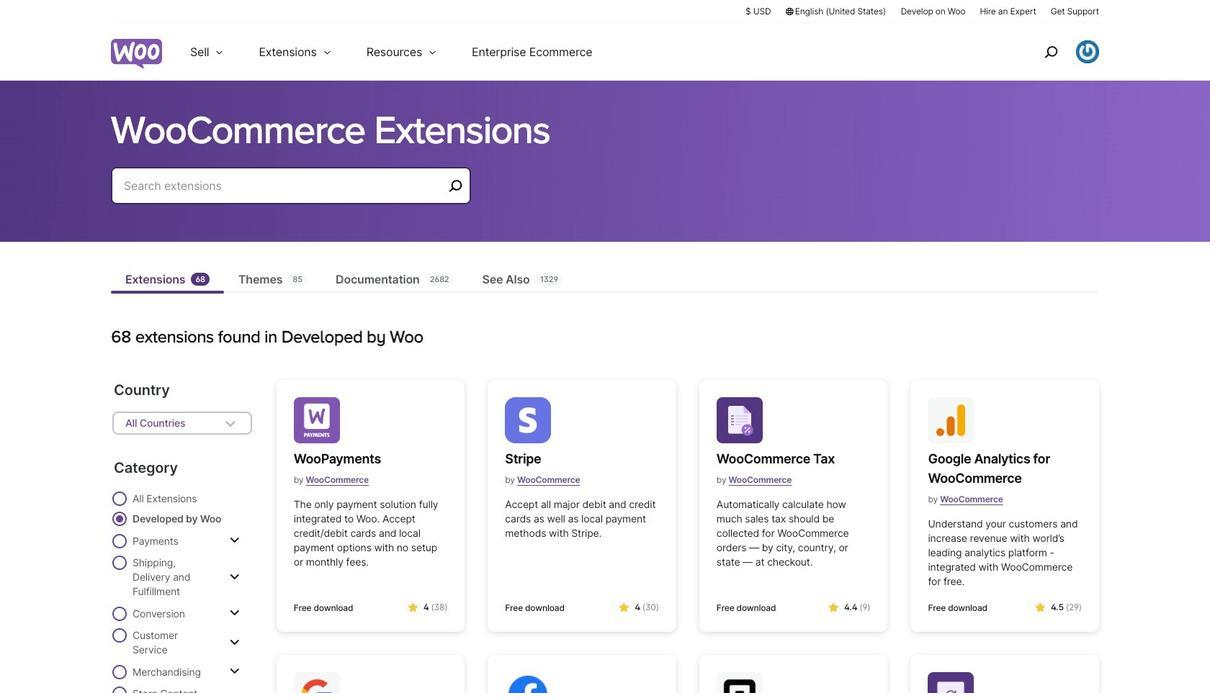 Task type: describe. For each thing, give the bounding box(es) containing it.
open account menu image
[[1076, 40, 1100, 63]]

2 show subcategories image from the top
[[230, 608, 240, 620]]

1 show subcategories image from the top
[[230, 572, 240, 583]]

angle down image
[[222, 415, 239, 432]]

Search extensions search field
[[124, 176, 444, 196]]

3 show subcategories image from the top
[[230, 637, 240, 649]]

service navigation menu element
[[1014, 28, 1100, 75]]

search image
[[1040, 40, 1063, 63]]



Task type: vqa. For each thing, say whether or not it's contained in the screenshot.
How
no



Task type: locate. For each thing, give the bounding box(es) containing it.
None search field
[[111, 167, 471, 222]]

Filter countries field
[[112, 412, 252, 435]]

4 show subcategories image from the top
[[230, 666, 240, 678]]

show subcategories image
[[230, 535, 240, 547]]

show subcategories image
[[230, 572, 240, 583], [230, 608, 240, 620], [230, 637, 240, 649], [230, 666, 240, 678]]



